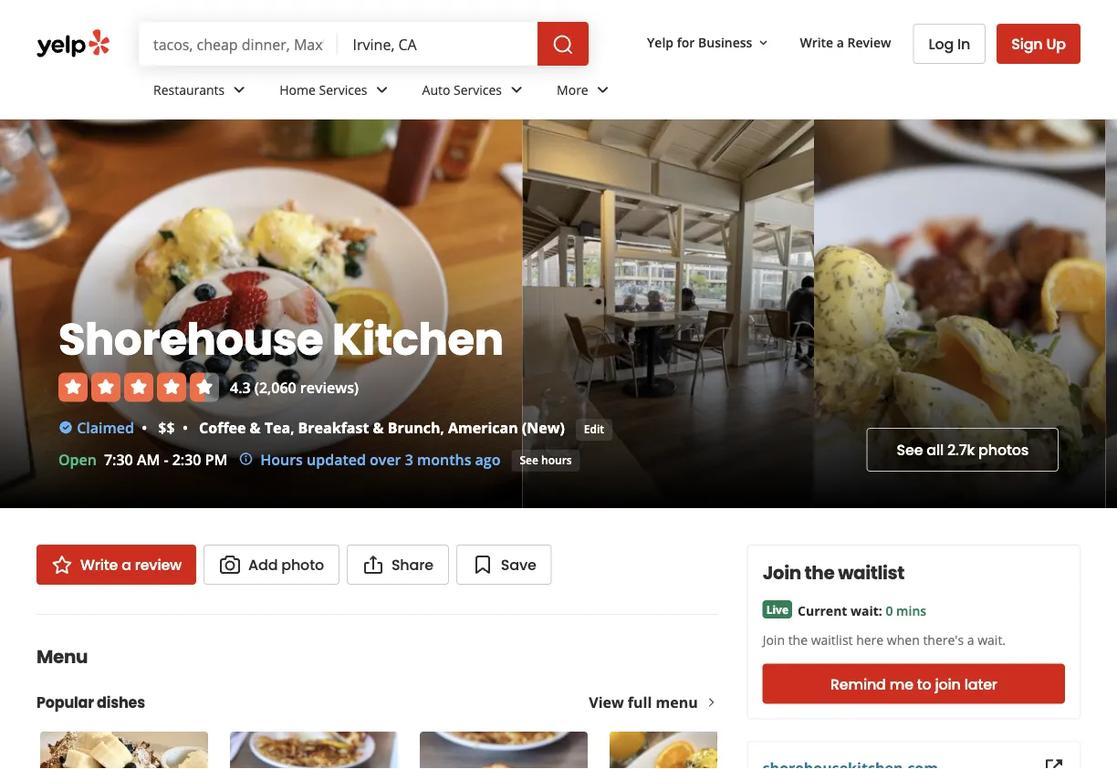 Task type: locate. For each thing, give the bounding box(es) containing it.
see left hours
[[520, 453, 539, 468]]

14 chevron right outline image
[[706, 697, 718, 710]]

crispy parmesan risotto & honey cured bacon image
[[610, 732, 778, 770]]

updated
[[307, 450, 366, 470]]

none field up auto
[[353, 34, 523, 54]]

claimed
[[77, 418, 134, 438]]

1 vertical spatial join
[[763, 632, 785, 649]]

cabernet braised short ribs image
[[420, 732, 588, 770]]

1 horizontal spatial &
[[373, 418, 384, 438]]

2 , from the left
[[441, 418, 445, 438]]

join for join the waitlist
[[763, 561, 802, 586]]

1 horizontal spatial write
[[800, 33, 834, 51]]

2 24 chevron down v2 image from the left
[[371, 79, 393, 101]]

waitlist for join the waitlist here when there's a wait.
[[812, 632, 853, 649]]

write a review link
[[37, 545, 196, 585]]

1 vertical spatial the
[[789, 632, 808, 649]]

edit
[[584, 422, 605, 437]]

1 24 chevron down v2 image from the left
[[229, 79, 250, 101]]

photo
[[282, 555, 324, 575]]

None search field
[[139, 22, 593, 66]]

full
[[628, 693, 652, 713]]

save button
[[456, 545, 552, 585]]

view full menu link
[[589, 693, 718, 713]]

a inside write a review link
[[837, 33, 845, 51]]

coffee & tea link
[[199, 418, 291, 438]]

add
[[248, 555, 278, 575]]

1 vertical spatial waitlist
[[812, 632, 853, 649]]

1 services from the left
[[319, 81, 368, 98]]

0 vertical spatial a
[[837, 33, 845, 51]]

a inside write a review link
[[122, 555, 131, 575]]

0 vertical spatial join
[[763, 561, 802, 586]]

coffee & tea , breakfast & brunch , american (new)
[[199, 418, 565, 438]]

services for auto services
[[454, 81, 502, 98]]

sign up
[[1012, 33, 1067, 54]]

24 chevron down v2 image left auto
[[371, 79, 393, 101]]

restaurants link
[[139, 66, 265, 119]]

home services link
[[265, 66, 408, 119]]

(2,060
[[255, 378, 297, 397]]

none field up restaurants "link"
[[153, 34, 324, 54]]

home
[[280, 81, 316, 98]]

1 horizontal spatial 24 chevron down v2 image
[[371, 79, 393, 101]]

services right auto
[[454, 81, 502, 98]]

live
[[767, 602, 789, 617]]

3 24 chevron down v2 image from the left
[[506, 79, 528, 101]]

a
[[837, 33, 845, 51], [122, 555, 131, 575], [968, 632, 975, 649]]

sign
[[1012, 33, 1043, 54]]

services
[[319, 81, 368, 98], [454, 81, 502, 98]]

coffee
[[199, 418, 246, 438]]

2 vertical spatial a
[[968, 632, 975, 649]]

write a review
[[800, 33, 892, 51]]

24 chevron down v2 image
[[229, 79, 250, 101], [371, 79, 393, 101], [506, 79, 528, 101]]

photo of shorehouse kitchen - la jolla, ca, us. salmon kale eggs benedict image
[[815, 120, 1106, 509]]

there's
[[924, 632, 964, 649]]

0 horizontal spatial a
[[122, 555, 131, 575]]

in
[[958, 34, 971, 54]]

waitlist up "wait:"
[[838, 561, 905, 586]]

24 chevron down v2 image inside restaurants "link"
[[229, 79, 250, 101]]

waitlist for join the waitlist
[[838, 561, 905, 586]]

wait:
[[851, 603, 883, 620]]

write left review
[[800, 33, 834, 51]]

1 join from the top
[[763, 561, 802, 586]]

None field
[[153, 34, 324, 54], [353, 34, 523, 54]]

1 horizontal spatial a
[[837, 33, 845, 51]]

2 & from the left
[[373, 418, 384, 438]]

view full menu
[[589, 693, 698, 713]]

business
[[699, 33, 753, 51]]

menu
[[656, 693, 698, 713]]

2 none field from the left
[[353, 34, 523, 54]]

24 chevron down v2 image inside home services 'link'
[[371, 79, 393, 101]]

0 horizontal spatial 24 chevron down v2 image
[[229, 79, 250, 101]]

add photo link
[[204, 545, 340, 585]]

1 vertical spatial a
[[122, 555, 131, 575]]

& left tea
[[250, 418, 261, 438]]

short rib hash & eggs image
[[230, 732, 398, 770]]

more link
[[542, 66, 629, 119]]

see for see hours
[[520, 453, 539, 468]]

see hours
[[520, 453, 572, 468]]

a for review
[[837, 33, 845, 51]]

see
[[897, 440, 924, 461], [520, 453, 539, 468]]

see left the all
[[897, 440, 924, 461]]

join the waitlist here when there's a wait.
[[763, 632, 1006, 649]]

brunch
[[388, 418, 441, 438]]

4.3 star rating image
[[58, 373, 219, 402]]

see all 2.7k photos
[[897, 440, 1029, 461]]

auto services link
[[408, 66, 542, 119]]

0 vertical spatial waitlist
[[838, 561, 905, 586]]

write a review link
[[793, 26, 899, 59]]

0 horizontal spatial write
[[80, 555, 118, 575]]

write
[[800, 33, 834, 51], [80, 555, 118, 575]]

24 star v2 image
[[51, 554, 73, 576]]

24 chevron down v2 image inside auto services 'link'
[[506, 79, 528, 101]]

join up live
[[763, 561, 802, 586]]

0 horizontal spatial none field
[[153, 34, 324, 54]]

join down live
[[763, 632, 785, 649]]

save
[[501, 555, 537, 575]]

0 vertical spatial the
[[805, 561, 835, 586]]

&
[[250, 418, 261, 438], [373, 418, 384, 438]]

waitlist
[[838, 561, 905, 586], [812, 632, 853, 649]]

, up hours
[[291, 418, 294, 438]]

the down live
[[789, 632, 808, 649]]

(new)
[[522, 418, 565, 438]]

edit button
[[576, 419, 613, 441]]

1 none field from the left
[[153, 34, 324, 54]]

open
[[58, 450, 97, 470]]

all
[[927, 440, 944, 461]]

2 horizontal spatial 24 chevron down v2 image
[[506, 79, 528, 101]]

current
[[798, 603, 848, 620]]

24 chevron down v2 image down find text field
[[229, 79, 250, 101]]

2:30
[[172, 450, 201, 470]]

when
[[887, 632, 920, 649]]

1 vertical spatial write
[[80, 555, 118, 575]]

16 claim filled v2 image
[[58, 421, 73, 435]]

1 horizontal spatial ,
[[441, 418, 445, 438]]

1 horizontal spatial services
[[454, 81, 502, 98]]

24 chevron down v2 image right "auto services"
[[506, 79, 528, 101]]

remind me to join later
[[831, 674, 998, 695]]

restaurants
[[153, 81, 225, 98]]

join for join the waitlist here when there's a wait.
[[763, 632, 785, 649]]

0 horizontal spatial &
[[250, 418, 261, 438]]

1 horizontal spatial see
[[897, 440, 924, 461]]

& up hours updated over 3 months ago at left bottom
[[373, 418, 384, 438]]

auto services
[[422, 81, 502, 98]]

7:30
[[104, 450, 133, 470]]

24 chevron down v2 image for home services
[[371, 79, 393, 101]]

Find text field
[[153, 34, 324, 54]]

me
[[890, 674, 914, 695]]

2.7k
[[948, 440, 975, 461]]

,
[[291, 418, 294, 438], [441, 418, 445, 438]]

0 vertical spatial write
[[800, 33, 834, 51]]

0 horizontal spatial services
[[319, 81, 368, 98]]

0 horizontal spatial ,
[[291, 418, 294, 438]]

photo of shorehouse kitchen - la jolla, ca, us. seared salmon & baby kale benedict with lemon greek yogurt with berries image
[[0, 120, 523, 509]]

the up current
[[805, 561, 835, 586]]

1 horizontal spatial none field
[[353, 34, 523, 54]]

the
[[805, 561, 835, 586], [789, 632, 808, 649]]

2 services from the left
[[454, 81, 502, 98]]

wait.
[[978, 632, 1006, 649]]

the for join the waitlist
[[805, 561, 835, 586]]

up
[[1047, 33, 1067, 54]]

the for join the waitlist here when there's a wait.
[[789, 632, 808, 649]]

0 horizontal spatial see
[[520, 453, 539, 468]]

write right 24 star v2 icon
[[80, 555, 118, 575]]

services right home
[[319, 81, 368, 98]]

for
[[677, 33, 695, 51]]

waitlist down current
[[812, 632, 853, 649]]

2 join from the top
[[763, 632, 785, 649]]

, up months
[[441, 418, 445, 438]]

4.3
[[230, 378, 251, 397]]

open 7:30 am - 2:30 pm
[[58, 450, 228, 470]]



Task type: vqa. For each thing, say whether or not it's contained in the screenshot.
"24 chevron down v2" icon
yes



Task type: describe. For each thing, give the bounding box(es) containing it.
24 chevron down v2 image
[[592, 79, 614, 101]]

am
[[137, 450, 160, 470]]

none field find
[[153, 34, 324, 54]]

popular dishes
[[37, 693, 145, 713]]

photo of shorehouse kitchen - la jolla, ca, us. image
[[523, 120, 815, 509]]

tea
[[265, 418, 291, 438]]

over
[[370, 450, 401, 470]]

menu
[[37, 645, 88, 670]]

log in
[[929, 34, 971, 54]]

later
[[965, 674, 998, 695]]

remind
[[831, 674, 887, 695]]

join the waitlist
[[763, 561, 905, 586]]

photo of shorehouse kitchen - la jolla, ca, us. ibarra mexican mocha image
[[1106, 120, 1118, 509]]

business categories element
[[139, 66, 1081, 119]]

hours
[[542, 453, 572, 468]]

kitchen
[[332, 309, 504, 371]]

american (new) link
[[448, 418, 565, 438]]

3
[[405, 450, 413, 470]]

search image
[[553, 34, 574, 56]]

menu element
[[7, 615, 782, 770]]

hours
[[260, 450, 303, 470]]

16 info v2 image
[[239, 452, 253, 467]]

log in link
[[914, 24, 986, 64]]

shorehouse kitchen
[[58, 309, 504, 371]]

-
[[164, 450, 169, 470]]

to
[[918, 674, 932, 695]]

breakfast
[[298, 418, 369, 438]]

share
[[392, 555, 434, 575]]

home services
[[280, 81, 368, 98]]

breakfast & brunch link
[[298, 418, 441, 438]]

live current wait: 0 mins
[[767, 602, 927, 620]]

mins
[[897, 603, 927, 620]]

remind me to join later button
[[763, 664, 1066, 705]]

caramelized tahitian vanilla bean french toast image
[[40, 732, 208, 770]]

auto
[[422, 81, 451, 98]]

yelp
[[648, 33, 674, 51]]

a for review
[[122, 555, 131, 575]]

review
[[135, 555, 182, 575]]

1 , from the left
[[291, 418, 294, 438]]

Near text field
[[353, 34, 523, 54]]

write for write a review
[[80, 555, 118, 575]]

24 save outline v2 image
[[472, 554, 494, 576]]

view
[[589, 693, 624, 713]]

2 horizontal spatial a
[[968, 632, 975, 649]]

hours updated over 3 months ago
[[260, 450, 501, 470]]

more
[[557, 81, 589, 98]]

see all 2.7k photos link
[[867, 428, 1059, 472]]

none field the near
[[353, 34, 523, 54]]

24 camera v2 image
[[219, 554, 241, 576]]

popular
[[37, 693, 94, 713]]

write a review
[[80, 555, 182, 575]]

1 & from the left
[[250, 418, 261, 438]]

yelp for business button
[[640, 26, 778, 59]]

photos
[[979, 440, 1029, 461]]

dishes
[[97, 693, 145, 713]]

services for home services
[[319, 81, 368, 98]]

see for see all 2.7k photos
[[897, 440, 924, 461]]

reviews)
[[300, 378, 359, 397]]

sign up link
[[997, 24, 1081, 64]]

share button
[[347, 545, 449, 585]]

24 chevron down v2 image for auto services
[[506, 79, 528, 101]]

0
[[886, 603, 894, 620]]

add photo
[[248, 555, 324, 575]]

pm
[[205, 450, 228, 470]]

join
[[936, 674, 961, 695]]

info alert
[[239, 449, 501, 471]]

american
[[448, 418, 518, 438]]

16 chevron down v2 image
[[757, 35, 771, 50]]

24 external link v2 image
[[1044, 758, 1066, 770]]

review
[[848, 33, 892, 51]]

ago
[[475, 450, 501, 470]]

(2,060 reviews) link
[[255, 378, 359, 397]]

yelp for business
[[648, 33, 753, 51]]

$$
[[158, 418, 175, 438]]

log
[[929, 34, 954, 54]]

4.3 (2,060 reviews)
[[230, 378, 359, 397]]

months
[[417, 450, 472, 470]]

24 chevron down v2 image for restaurants
[[229, 79, 250, 101]]

shorehouse
[[58, 309, 323, 371]]

here
[[857, 632, 884, 649]]

24 share v2 image
[[362, 554, 384, 576]]

write for write a review
[[800, 33, 834, 51]]



